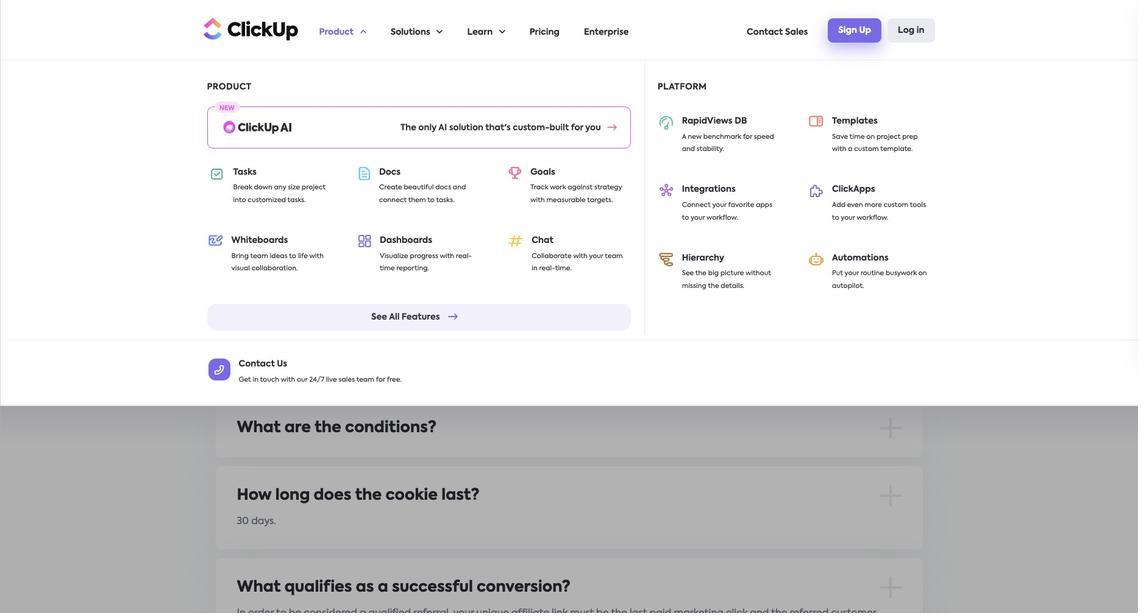 Task type: vqa. For each thing, say whether or not it's contained in the screenshot.
trustradius logo
no



Task type: locate. For each thing, give the bounding box(es) containing it.
2 horizontal spatial contact
[[747, 28, 783, 37]]

1 please from the left
[[237, 34, 309, 55]]

up
[[859, 26, 871, 34]]

1 horizontal spatial please
[[612, 34, 684, 55]]

link left the blogs,
[[340, 143, 354, 151]]

you right built
[[585, 124, 601, 132]]

see inside see the big picture without missing the details.
[[682, 271, 694, 278]]

time down templates
[[850, 134, 865, 141]]

use for use branding from our brand page.
[[258, 97, 273, 105]]

fraudulent
[[651, 158, 695, 166]]

tasks. for docs
[[436, 198, 455, 204]]

see all features
[[371, 314, 440, 322]]

0 vertical spatial contact
[[747, 28, 783, 37]]

0 vertical spatial a
[[848, 147, 852, 153]]

1 horizontal spatial more
[[865, 202, 882, 209]]

project
[[877, 134, 901, 141], [302, 185, 326, 192]]

2 horizontal spatial our
[[741, 127, 755, 136]]

02. up 'tasks'
[[237, 143, 250, 151]]

1 vertical spatial 02.
[[237, 143, 250, 151]]

0 horizontal spatial clickup
[[297, 173, 329, 182]]

2 please from the left
[[612, 34, 684, 55]]

1 vertical spatial you
[[585, 124, 601, 132]]

faqs
[[215, 335, 295, 366]]

0 horizontal spatial branding
[[275, 97, 313, 105]]

bring
[[231, 253, 249, 260]]

to inside add even more custom tools to your workflow.
[[832, 215, 839, 222]]

with inside the "save time on project prep with a custom template."
[[832, 147, 846, 153]]

qualifies
[[285, 581, 352, 596]]

tools
[[910, 202, 926, 209]]

put your routine busywork on autopilot.
[[832, 271, 927, 290]]

templates
[[832, 117, 878, 126]]

promote for promote clickup without our branding                           guidelines.
[[634, 127, 670, 136]]

0 vertical spatial product
[[319, 28, 354, 37]]

link for on
[[705, 97, 719, 105]]

your down connect
[[691, 215, 705, 222]]

contact inside contact                         us if you need more assets.
[[407, 97, 443, 105]]

0 vertical spatial promote
[[634, 127, 670, 136]]

a right the "as"
[[378, 581, 388, 596]]

branding up assets.
[[275, 97, 313, 105]]

tasks. down docs
[[436, 198, 455, 204]]

1 vertical spatial branding
[[757, 127, 795, 136]]

please don't :
[[612, 34, 764, 55]]

1 01. from the left
[[237, 97, 248, 105]]

custom inside the "save time on project prep with a custom template."
[[854, 147, 879, 153]]

favorite
[[728, 202, 754, 209]]

link
[[705, 97, 719, 105], [340, 143, 354, 151], [372, 173, 386, 182]]

ideas
[[270, 253, 288, 260]]

tasks. for tasks
[[287, 198, 306, 204]]

to inside connect your favorite apps to your workflow.
[[682, 215, 689, 222]]

0 horizontal spatial product
[[207, 83, 252, 91]]

your right collaborate
[[589, 253, 603, 260]]

0 vertical spatial social
[[451, 143, 475, 151]]

on
[[721, 97, 732, 105], [866, 134, 875, 141], [388, 173, 399, 182], [918, 271, 927, 278]]

affiliate
[[670, 97, 703, 105], [304, 143, 338, 151]]

more right 'need'
[[504, 97, 526, 105]]

or
[[799, 97, 808, 105]]

2 vertical spatial contact
[[239, 360, 275, 369]]

link for in
[[340, 143, 354, 151]]

1 horizontal spatial real-
[[539, 266, 555, 273]]

2 vertical spatial for
[[376, 377, 385, 384]]

0 vertical spatial and
[[682, 147, 695, 153]]

2 01. from the left
[[612, 97, 623, 105]]

1 horizontal spatial affiliate
[[670, 97, 703, 105]]

docs
[[435, 185, 451, 192]]

a new benchmark for speed and stability.
[[682, 134, 774, 153]]

2 horizontal spatial team
[[605, 253, 623, 260]]

promote up any
[[259, 173, 295, 182]]

on inside the "save time on project prep with a custom template."
[[866, 134, 875, 141]]

1 horizontal spatial 02.
[[612, 127, 624, 136]]

1 horizontal spatial our
[[338, 97, 351, 105]]

project up template.
[[877, 134, 901, 141]]

2 horizontal spatial for
[[743, 134, 752, 141]]

0 horizontal spatial tasks.
[[287, 198, 306, 204]]

contact left us
[[407, 97, 443, 105]]

product
[[319, 28, 354, 37], [207, 83, 252, 91]]

db
[[735, 117, 747, 126]]

them
[[408, 198, 426, 204]]

marketing
[[697, 158, 740, 166]]

with right "progress"
[[440, 253, 454, 260]]

1 what from the top
[[237, 421, 281, 436]]

what left qualifies
[[237, 581, 281, 596]]

0 horizontal spatial our
[[297, 377, 308, 384]]

2 : from the left
[[758, 34, 764, 55]]

you right if
[[463, 97, 478, 105]]

to down connect
[[682, 215, 689, 222]]

0 vertical spatial link
[[705, 97, 719, 105]]

0 vertical spatial project
[[877, 134, 901, 141]]

link up create
[[372, 173, 386, 182]]

please
[[237, 34, 309, 55], [612, 34, 684, 55]]

1 vertical spatial without
[[746, 271, 771, 278]]

1 horizontal spatial clickup
[[672, 127, 704, 136]]

branding down adult
[[757, 127, 795, 136]]

social up beautiful
[[401, 173, 425, 182]]

life
[[298, 253, 308, 260]]

1 vertical spatial project
[[302, 185, 326, 192]]

1 vertical spatial for
[[743, 134, 752, 141]]

add
[[832, 202, 846, 209]]

and inside create beautiful docs and connect them to tasks.
[[453, 185, 466, 192]]

your down platform
[[649, 97, 667, 105]]

1 vertical spatial real-
[[539, 266, 555, 273]]

see
[[682, 271, 694, 278], [371, 314, 387, 322]]

1 vertical spatial see
[[371, 314, 387, 322]]

0 horizontal spatial real-
[[456, 253, 472, 260]]

to left life
[[289, 253, 296, 260]]

1 horizontal spatial see
[[682, 271, 694, 278]]

contact for us
[[239, 360, 275, 369]]

busywork
[[886, 271, 917, 278]]

rapidviews
[[682, 117, 732, 126]]

media,
[[477, 143, 506, 151]]

0 horizontal spatial project
[[302, 185, 326, 192]]

01. for please don't :
[[612, 97, 623, 105]]

1 horizontal spatial 01.
[[612, 97, 623, 105]]

clickup for with
[[297, 173, 329, 182]]

learn button
[[467, 1, 505, 60]]

1 vertical spatial what
[[237, 581, 281, 596]]

with left docs
[[331, 173, 350, 182]]

without
[[706, 127, 739, 136], [746, 271, 771, 278]]

built
[[550, 124, 569, 132]]

affiliate down from
[[304, 143, 338, 151]]

project right size
[[302, 185, 326, 192]]

1 vertical spatial promote
[[259, 173, 295, 182]]

in inside collaborate with your team in real-time.
[[532, 266, 537, 273]]

2 horizontal spatial link
[[705, 97, 719, 105]]

to right them
[[427, 198, 435, 204]]

chat
[[532, 236, 553, 245]]

etc.
[[508, 143, 524, 151]]

real- right "progress"
[[456, 253, 472, 260]]

for inside the a new benchmark for speed and stability.
[[743, 134, 752, 141]]

and right docs
[[453, 185, 466, 192]]

on up create
[[388, 173, 399, 182]]

place your affiliate link in blogs, comparisons, social media, etc.
[[259, 143, 524, 151]]

tasks. inside break down any size project into customized tasks.
[[287, 198, 306, 204]]

1 horizontal spatial custom
[[884, 202, 908, 209]]

more inside add even more custom tools to your workflow.
[[865, 202, 882, 209]]

list
[[194, 1, 944, 406]]

02. for please do :
[[237, 143, 250, 151]]

0 vertical spatial our
[[338, 97, 351, 105]]

and inside the a new benchmark for speed and stability.
[[682, 147, 695, 153]]

0 horizontal spatial 02.
[[237, 143, 250, 151]]

1 horizontal spatial time
[[850, 134, 865, 141]]

assets.
[[258, 112, 286, 121]]

missing
[[682, 284, 706, 290]]

0 vertical spatial clickup
[[672, 127, 704, 136]]

0 vertical spatial you
[[463, 97, 478, 105]]

0 horizontal spatial affiliate
[[304, 143, 338, 151]]

what are the conditions?
[[237, 421, 437, 436]]

0 horizontal spatial a
[[378, 581, 388, 596]]

and down a
[[682, 147, 695, 153]]

1 vertical spatial custom
[[884, 202, 908, 209]]

platform
[[658, 83, 707, 91]]

a
[[848, 147, 852, 153], [378, 581, 388, 596]]

real- inside collaborate with your team in real-time.
[[539, 266, 555, 273]]

real-
[[456, 253, 472, 260], [539, 266, 555, 273]]

link up rapidviews db
[[705, 97, 719, 105]]

0 horizontal spatial 01.
[[237, 97, 248, 105]]

1 horizontal spatial branding
[[757, 127, 795, 136]]

1 horizontal spatial workflow.
[[857, 215, 888, 222]]

0 horizontal spatial workflow.
[[707, 215, 738, 222]]

0 vertical spatial time
[[850, 134, 865, 141]]

1 horizontal spatial :
[[758, 34, 764, 55]]

1 vertical spatial clickup
[[297, 173, 329, 182]]

1 horizontal spatial for
[[571, 124, 583, 132]]

1 vertical spatial and
[[453, 185, 466, 192]]

0 horizontal spatial please
[[237, 34, 309, 55]]

0 horizontal spatial :
[[349, 34, 355, 55]]

0 horizontal spatial without
[[706, 127, 739, 136]]

workflow. down even
[[857, 215, 888, 222]]

custom left tools
[[884, 202, 908, 209]]

contact inside list
[[239, 360, 275, 369]]

workflow.
[[707, 215, 738, 222], [857, 215, 888, 222]]

our left 24/7
[[297, 377, 308, 384]]

02.
[[612, 127, 624, 136], [237, 143, 250, 151]]

customized
[[248, 198, 286, 204]]

your
[[649, 97, 667, 105], [284, 143, 302, 151], [352, 173, 370, 182], [712, 202, 727, 209], [691, 215, 705, 222], [841, 215, 855, 222], [589, 253, 603, 260], [845, 271, 859, 278]]

with right collaborate
[[573, 253, 587, 260]]

promote
[[634, 127, 670, 136], [259, 173, 295, 182]]

tasks
[[233, 168, 257, 177]]

1 horizontal spatial product
[[319, 28, 354, 37]]

need
[[480, 97, 502, 105]]

0 horizontal spatial social
[[401, 173, 425, 182]]

with right 'sites'
[[755, 97, 773, 105]]

with down save
[[832, 147, 846, 153]]

our inside main navigation element
[[297, 377, 308, 384]]

see left all
[[371, 314, 387, 322]]

that's
[[485, 124, 511, 132]]

details.
[[721, 284, 744, 290]]

to inside bring team ideas to life with visual collaboration.
[[289, 253, 296, 260]]

with
[[755, 97, 773, 105], [832, 147, 846, 153], [331, 173, 350, 182], [530, 198, 545, 204], [309, 253, 324, 260], [440, 253, 454, 260], [573, 253, 587, 260], [281, 377, 295, 384]]

our for without
[[741, 127, 755, 136]]

the right are
[[315, 421, 341, 436]]

1 horizontal spatial promote
[[634, 127, 670, 136]]

0 horizontal spatial link
[[340, 143, 354, 151]]

1 horizontal spatial project
[[877, 134, 901, 141]]

1 tasks. from the left
[[287, 198, 306, 204]]

1 vertical spatial more
[[865, 202, 882, 209]]

1 horizontal spatial without
[[746, 271, 771, 278]]

please up platform
[[612, 34, 684, 55]]

on down templates
[[866, 134, 875, 141]]

in down collaborate
[[532, 266, 537, 273]]

see up missing
[[682, 271, 694, 278]]

you inside contact                         us if you need more assets.
[[463, 97, 478, 105]]

1 vertical spatial time
[[380, 266, 395, 273]]

contact inside 'link'
[[747, 28, 783, 37]]

1 horizontal spatial link
[[372, 173, 386, 182]]

please for please do :
[[237, 34, 309, 55]]

get in touch with our 24/7 live sales team for free.
[[239, 377, 402, 384]]

0 horizontal spatial promote
[[259, 173, 295, 182]]

2 vertical spatial our
[[297, 377, 308, 384]]

0 horizontal spatial see
[[371, 314, 387, 322]]

time down visualize
[[380, 266, 395, 273]]

conditions?
[[345, 421, 437, 436]]

0 horizontal spatial more
[[504, 97, 526, 105]]

1 vertical spatial contact
[[407, 97, 443, 105]]

tasks.
[[287, 198, 306, 204], [436, 198, 455, 204]]

0 horizontal spatial team
[[250, 253, 268, 260]]

connect
[[682, 202, 711, 209]]

team down whiteboards
[[250, 253, 268, 260]]

time inside visualize progress with real- time reporting.
[[380, 266, 395, 273]]

02. up "strategy"
[[612, 127, 624, 136]]

use fraudulent marketing tactics.
[[633, 158, 773, 166]]

please do :
[[237, 34, 355, 55]]

0 vertical spatial affiliate
[[670, 97, 703, 105]]

with right life
[[309, 253, 324, 260]]

custom left template.
[[854, 147, 879, 153]]

0 horizontal spatial time
[[380, 266, 395, 273]]

contact left sales
[[747, 28, 783, 37]]

without right picture
[[746, 271, 771, 278]]

for left free.
[[376, 377, 385, 384]]

hierarchy
[[682, 254, 724, 263]]

promote left a
[[634, 127, 670, 136]]

more inside contact                         us if you need more assets.
[[504, 97, 526, 105]]

1 horizontal spatial social
[[451, 143, 475, 151]]

0 vertical spatial custom
[[854, 147, 879, 153]]

1 horizontal spatial a
[[848, 147, 852, 153]]

1 horizontal spatial tasks.
[[436, 198, 455, 204]]

promote for promote clickup with your link on social media channels.
[[259, 173, 295, 182]]

your up autopilot.
[[845, 271, 859, 278]]

visualize progress with real- time reporting.
[[380, 253, 472, 273]]

: up the brand
[[349, 34, 355, 55]]

more right even
[[865, 202, 882, 209]]

in right 'get'
[[253, 377, 258, 384]]

team right sales
[[356, 377, 374, 384]]

with down track
[[530, 198, 545, 204]]

contact up 'get'
[[239, 360, 275, 369]]

0 vertical spatial for
[[571, 124, 583, 132]]

1 horizontal spatial team
[[356, 377, 374, 384]]

with inside track work against strategy with measurable targets.
[[530, 198, 545, 204]]

0 vertical spatial more
[[504, 97, 526, 105]]

0 horizontal spatial for
[[376, 377, 385, 384]]

time
[[850, 134, 865, 141], [380, 266, 395, 273]]

real- inside visualize progress with real- time reporting.
[[456, 253, 472, 260]]

without down rapidviews db
[[706, 127, 739, 136]]

social down 'solution'
[[451, 143, 475, 151]]

0 vertical spatial real-
[[456, 253, 472, 260]]

1 vertical spatial affiliate
[[304, 143, 338, 151]]

1 horizontal spatial you
[[585, 124, 601, 132]]

0 horizontal spatial custom
[[854, 147, 879, 153]]

measurable
[[546, 198, 586, 204]]

our down "db"
[[741, 127, 755, 136]]

team inside collaborate with your team in real-time.
[[605, 253, 623, 260]]

apps
[[756, 202, 772, 209]]

strategy
[[594, 185, 622, 192]]

workflow. down favorite
[[707, 215, 738, 222]]

any
[[274, 185, 286, 192]]

team down targets.
[[605, 253, 623, 260]]

project inside break down any size project into customized tasks.
[[302, 185, 326, 192]]

bring team ideas to life with visual collaboration.
[[231, 253, 324, 273]]

for left speed
[[743, 134, 752, 141]]

1 : from the left
[[349, 34, 355, 55]]

please left the do
[[237, 34, 309, 55]]

for right built
[[571, 124, 583, 132]]

the down big on the right of page
[[708, 284, 719, 290]]

0 vertical spatial 02.
[[612, 127, 624, 136]]

on right 'busywork'
[[918, 271, 927, 278]]

without inside see the big picture without missing the details.
[[746, 271, 771, 278]]

a down save
[[848, 147, 852, 153]]

1 vertical spatial link
[[340, 143, 354, 151]]

clickup up size
[[297, 173, 329, 182]]

2 vertical spatial link
[[372, 173, 386, 182]]

: left sales
[[758, 34, 764, 55]]

2 what from the top
[[237, 581, 281, 596]]

workflow. inside add even more custom tools to your workflow.
[[857, 215, 888, 222]]

affiliate down platform
[[670, 97, 703, 105]]

put
[[832, 271, 843, 278]]

main navigation element
[[194, 1, 944, 406]]

your down even
[[841, 215, 855, 222]]

our right from
[[338, 97, 351, 105]]

what left are
[[237, 421, 281, 436]]

2 workflow. from the left
[[857, 215, 888, 222]]

1 horizontal spatial contact
[[407, 97, 443, 105]]

real- down collaborate
[[539, 266, 555, 273]]

to down add
[[832, 215, 839, 222]]

0 horizontal spatial contact
[[239, 360, 275, 369]]

tasks. inside create beautiful docs and connect them to tasks.
[[436, 198, 455, 204]]

solutions
[[391, 28, 430, 37]]

2 tasks. from the left
[[436, 198, 455, 204]]

to
[[427, 198, 435, 204], [682, 215, 689, 222], [832, 215, 839, 222], [289, 253, 296, 260]]

1 workflow. from the left
[[707, 215, 738, 222]]

0 vertical spatial branding
[[275, 97, 313, 105]]

to inside create beautiful docs and connect them to tasks.
[[427, 198, 435, 204]]

tasks. down size
[[287, 198, 306, 204]]

clickup down rapidviews
[[672, 127, 704, 136]]



Task type: describe. For each thing, give the bounding box(es) containing it.
stability.
[[697, 147, 724, 153]]

template.
[[880, 147, 913, 153]]

your inside put your routine busywork on autopilot.
[[845, 271, 859, 278]]

02. for please don't :
[[612, 127, 624, 136]]

sites
[[734, 97, 753, 105]]

solutions button
[[391, 1, 443, 60]]

add even more custom tools to your workflow.
[[832, 202, 926, 222]]

project inside the "save time on project prep with a custom template."
[[877, 134, 901, 141]]

collaborate
[[532, 253, 572, 260]]

the
[[400, 124, 416, 132]]

track
[[530, 185, 548, 192]]

save time on project prep with a custom template.
[[832, 134, 918, 153]]

see the big picture without missing the details.
[[682, 271, 771, 290]]

see for see the big picture without missing the details.
[[682, 271, 694, 278]]

docs
[[379, 168, 401, 177]]

new
[[688, 134, 702, 141]]

channels.
[[456, 173, 496, 182]]

how
[[237, 489, 272, 504]]

see for see all features
[[371, 314, 387, 322]]

04.
[[612, 188, 625, 197]]

collaborate with your team in real-time.
[[532, 253, 623, 273]]

your inside collaborate with your team in real-time.
[[589, 253, 603, 260]]

conversion?
[[477, 581, 571, 596]]

big
[[708, 271, 719, 278]]

in right log at the top of page
[[917, 26, 924, 34]]

collaboration.
[[252, 266, 298, 273]]

only
[[418, 124, 437, 132]]

content.
[[837, 97, 872, 105]]

program.
[[678, 188, 717, 197]]

team inside bring team ideas to life with visual collaboration.
[[250, 253, 268, 260]]

touch
[[260, 377, 279, 384]]

last?
[[441, 489, 480, 504]]

break down any size project into customized tasks.
[[233, 185, 326, 204]]

1 vertical spatial product
[[207, 83, 252, 91]]

connect
[[379, 198, 407, 204]]

your inside add even more custom tools to your workflow.
[[841, 215, 855, 222]]

sales
[[339, 377, 355, 384]]

all
[[389, 314, 400, 322]]

log in
[[898, 26, 924, 34]]

contact for us
[[407, 97, 443, 105]]

1 vertical spatial a
[[378, 581, 388, 596]]

prep
[[902, 134, 918, 141]]

benchmark
[[703, 134, 741, 141]]

progress
[[410, 253, 438, 260]]

your left docs
[[352, 173, 370, 182]]

the right abuse
[[662, 188, 676, 197]]

blogs,
[[365, 143, 390, 151]]

size
[[288, 185, 300, 192]]

into
[[233, 198, 246, 204]]

create
[[379, 185, 402, 192]]

guidelines.
[[797, 127, 842, 136]]

0 vertical spatial without
[[706, 127, 739, 136]]

get
[[239, 377, 251, 384]]

time inside the "save time on project prep with a custom template."
[[850, 134, 865, 141]]

abuse the program.
[[634, 188, 717, 197]]

: for please don't :
[[758, 34, 764, 55]]

use for use your affiliate link on sites with adult or illegal content.
[[632, 97, 647, 105]]

with inside visualize progress with real- time reporting.
[[440, 253, 454, 260]]

create beautiful docs and connect them to tasks.
[[379, 185, 466, 204]]

visualize
[[380, 253, 408, 260]]

list containing product
[[194, 1, 944, 406]]

1 vertical spatial social
[[401, 173, 425, 182]]

custom-
[[513, 124, 550, 132]]

affiliate for on
[[670, 97, 703, 105]]

ai
[[438, 124, 447, 132]]

the right does
[[355, 489, 382, 504]]

from
[[315, 97, 336, 105]]

see all features link
[[207, 304, 631, 331]]

brand page. link
[[353, 97, 405, 105]]

: for please do :
[[349, 34, 355, 55]]

what for what are the conditions?
[[237, 421, 281, 436]]

in left the blogs,
[[356, 143, 363, 151]]

with inside collaborate with your team in real-time.
[[573, 253, 587, 260]]

how long does the cookie last?
[[237, 489, 480, 504]]

workflow. inside connect your favorite apps to your workflow.
[[707, 215, 738, 222]]

successful
[[392, 581, 473, 596]]

contact for sales
[[747, 28, 783, 37]]

the left big on the right of page
[[695, 271, 707, 278]]

with inside bring team ideas to life with visual collaboration.
[[309, 253, 324, 260]]

a
[[682, 134, 686, 141]]

use for use fraudulent marketing tactics.
[[633, 158, 648, 166]]

even
[[847, 202, 863, 209]]

beautiful
[[404, 185, 434, 192]]

log in link
[[888, 18, 935, 43]]

30
[[237, 518, 249, 527]]

with down us
[[281, 377, 295, 384]]

dashboards
[[380, 236, 432, 245]]

integrations
[[682, 186, 736, 194]]

what qualifies as a successful conversion?
[[237, 581, 571, 596]]

your down 'integrations'
[[712, 202, 727, 209]]

01. for please do :
[[237, 97, 248, 105]]

enterprise link
[[584, 1, 629, 60]]

product button
[[319, 1, 366, 60]]

goals
[[530, 168, 555, 177]]

use your affiliate link on sites with adult or illegal content.
[[632, 97, 872, 105]]

your right place at the left top
[[284, 143, 302, 151]]

our for from
[[338, 97, 351, 105]]

contact us
[[239, 360, 287, 369]]

you inside list
[[585, 124, 601, 132]]

page.
[[381, 97, 405, 105]]

custom inside add even more custom tools to your workflow.
[[884, 202, 908, 209]]

down
[[254, 185, 272, 192]]

please for please don't :
[[612, 34, 684, 55]]

the only ai solution that's custom-built for you
[[400, 124, 601, 132]]

product inside popup button
[[319, 28, 354, 37]]

on left 'sites'
[[721, 97, 732, 105]]

as
[[356, 581, 374, 596]]

us
[[445, 97, 454, 105]]

days.
[[251, 518, 276, 527]]

media
[[427, 173, 454, 182]]

sign up button
[[828, 18, 881, 43]]

solution
[[449, 124, 483, 132]]

affiliate for in
[[304, 143, 338, 151]]

routine
[[861, 271, 884, 278]]

clickup for without
[[672, 127, 704, 136]]

what for what qualifies as a successful conversion?
[[237, 581, 281, 596]]

rapidviews db
[[682, 117, 747, 126]]

autopilot.
[[832, 284, 864, 290]]

targets.
[[587, 198, 613, 204]]

adult
[[775, 97, 797, 105]]

a inside the "save time on project prep with a custom template."
[[848, 147, 852, 153]]

comparisons,
[[392, 143, 449, 151]]

pricing
[[529, 28, 560, 37]]

use branding from our brand page.
[[258, 97, 405, 105]]

are
[[285, 421, 311, 436]]

on inside put your routine busywork on autopilot.
[[918, 271, 927, 278]]



